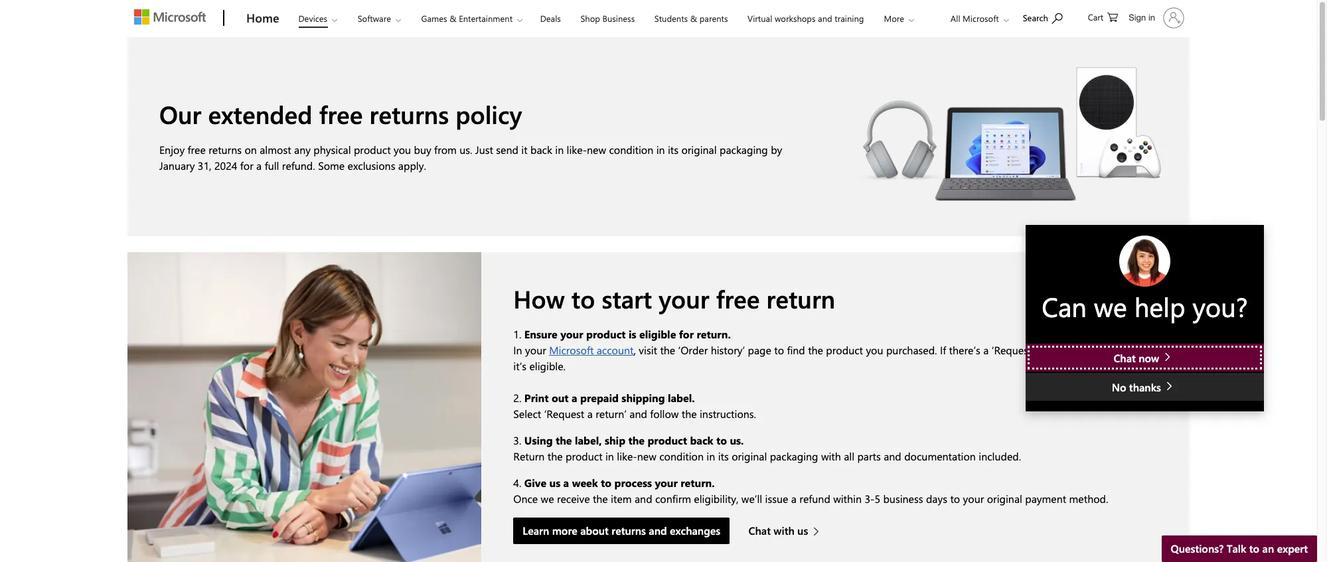 Task type: vqa. For each thing, say whether or not it's contained in the screenshot.
the what's
no



Task type: describe. For each thing, give the bounding box(es) containing it.
purchased.
[[887, 344, 938, 358]]

to left start
[[572, 282, 595, 315]]

virtual
[[748, 13, 773, 24]]

label,
[[575, 434, 602, 448]]

send
[[496, 143, 519, 157]]

'order
[[679, 344, 708, 358]]

us for give
[[550, 477, 561, 490]]

issue
[[766, 492, 789, 506]]

your down ensure
[[525, 344, 547, 358]]

1.
[[514, 328, 522, 342]]

the inside 4. give us a week to process your return. once we receive the item and confirm eligibility, we'll issue a refund within 3-5 business days to your original payment method.
[[593, 492, 608, 506]]

method.
[[1070, 492, 1109, 506]]

our
[[159, 98, 201, 130]]

if
[[941, 344, 947, 358]]

entertainment
[[459, 13, 513, 24]]

more
[[884, 13, 905, 24]]

free inside enjoy free returns on almost any physical product you buy from us. just send it back in like-new condition in its original packaging by january 31, 2024 for a full refund. some exclusions apply.
[[188, 143, 206, 157]]

to left the find
[[775, 344, 785, 358]]

business
[[603, 13, 635, 24]]

for inside enjoy free returns on almost any physical product you buy from us. just send it back in like-new condition in its original packaging by january 31, 2024 for a full refund. some exclusions apply.
[[240, 159, 254, 173]]

chat now
[[1114, 352, 1163, 366]]

return' inside 2. print out a prepaid shipping label. select 'request a return' and follow the instructions.
[[596, 407, 627, 421]]

devices
[[299, 13, 328, 24]]

5
[[875, 492, 881, 506]]

you inside the , visit the 'order history' page to find the product you purchased. if there's a 'request a return' button next to it, it's eligible.
[[866, 344, 884, 358]]

you?
[[1193, 289, 1249, 324]]

packaging inside enjoy free returns on almost any physical product you buy from us. just send it back in like-new condition in its original packaging by january 31, 2024 for a full refund. some exclusions apply.
[[720, 143, 768, 157]]

us. inside the 3. using the label, ship the product back to us. return the product in like-new condition in its original packaging with all parts and documentation included.
[[730, 434, 744, 448]]

just
[[476, 143, 493, 157]]

talk
[[1227, 542, 1247, 556]]

shop business link
[[575, 1, 641, 33]]

the down eligible
[[661, 344, 676, 358]]

shop business
[[581, 13, 635, 24]]

returns inside enjoy free returns on almost any physical product you buy from us. just send it back in like-new condition in its original packaging by january 31, 2024 for a full refund. some exclusions apply.
[[209, 143, 242, 157]]

back inside enjoy free returns on almost any physical product you buy from us. just send it back in like-new condition in its original packaging by january 31, 2024 for a full refund. some exclusions apply.
[[531, 143, 553, 157]]

eligible.
[[530, 360, 566, 374]]

refund
[[800, 492, 831, 506]]

return' inside the , visit the 'order history' page to find the product you purchased. if there's a 'request a return' button next to it, it's eligible.
[[1044, 344, 1075, 358]]

once
[[514, 492, 538, 506]]

start
[[602, 282, 652, 315]]

virtual workshops and training
[[748, 13, 865, 24]]

account
[[597, 344, 634, 358]]

home
[[246, 10, 279, 26]]

label.
[[668, 391, 695, 405]]

your up confirm
[[655, 477, 678, 490]]

person smiling while using a surface device. image
[[128, 252, 482, 563]]

there's
[[950, 344, 981, 358]]

chat for chat with us
[[749, 524, 771, 538]]

'request inside the , visit the 'order history' page to find the product you purchased. if there's a 'request a return' button next to it, it's eligible.
[[992, 344, 1033, 358]]

your up eligible
[[659, 282, 710, 315]]

follow
[[650, 407, 679, 421]]

item
[[611, 492, 632, 506]]

the left label,
[[556, 434, 572, 448]]

exclusions
[[348, 159, 396, 173]]

all microsoft
[[951, 13, 999, 24]]

original inside enjoy free returns on almost any physical product you buy from us. just send it back in like-new condition in its original packaging by january 31, 2024 for a full refund. some exclusions apply.
[[682, 143, 717, 157]]

search button
[[1017, 2, 1069, 32]]

visit
[[639, 344, 658, 358]]

deals
[[540, 13, 561, 24]]

january
[[159, 159, 195, 173]]

select
[[514, 407, 542, 421]]

week
[[572, 477, 598, 490]]

microsoft inside 1. ensure your product is eligible for return. in your microsoft account
[[549, 344, 594, 358]]

eligibility,
[[694, 492, 739, 506]]

new inside enjoy free returns on almost any physical product you buy from us. just send it back in like-new condition in its original packaging by january 31, 2024 for a full refund. some exclusions apply.
[[587, 143, 606, 157]]

chat with us link
[[749, 518, 827, 545]]

a right there's at the right bottom
[[984, 344, 989, 358]]

deals link
[[534, 1, 567, 33]]

more button
[[873, 1, 925, 36]]

'request inside 2. print out a prepaid shipping label. select 'request a return' and follow the instructions.
[[544, 407, 585, 421]]

2 vertical spatial free
[[717, 282, 760, 315]]

return
[[514, 450, 545, 464]]

games & entertainment
[[422, 13, 513, 24]]

for inside 1. ensure your product is eligible for return. in your microsoft account
[[679, 328, 694, 342]]

using
[[525, 434, 553, 448]]

a down 'prepaid'
[[588, 407, 593, 421]]

like- inside enjoy free returns on almost any physical product you buy from us. just send it back in like-new condition in its original packaging by january 31, 2024 for a full refund. some exclusions apply.
[[567, 143, 587, 157]]

to inside dropdown button
[[1250, 542, 1260, 556]]

its inside the 3. using the label, ship the product back to us. return the product in like-new condition in its original packaging with all parts and documentation included.
[[719, 450, 729, 464]]

a right issue
[[792, 492, 797, 506]]

chat for chat now
[[1114, 352, 1136, 366]]

all microsoft button
[[940, 1, 1016, 36]]

in
[[514, 344, 523, 358]]

cart
[[1089, 11, 1104, 23]]

page
[[748, 344, 772, 358]]

shop
[[581, 13, 600, 24]]

parents
[[700, 13, 728, 24]]

almost
[[260, 143, 291, 157]]

2.
[[514, 391, 522, 405]]

original inside the 3. using the label, ship the product back to us. return the product in like-new condition in its original packaging with all parts and documentation included.
[[732, 450, 767, 464]]

a left button
[[1035, 344, 1041, 358]]

a inside enjoy free returns on almost any physical product you buy from us. just send it back in like-new condition in its original packaging by january 31, 2024 for a full refund. some exclusions apply.
[[256, 159, 262, 173]]

ensure
[[525, 328, 558, 342]]

cart link
[[1089, 1, 1119, 33]]

training
[[835, 13, 865, 24]]

product inside enjoy free returns on almost any physical product you buy from us. just send it back in like-new condition in its original packaging by january 31, 2024 for a full refund. some exclusions apply.
[[354, 143, 391, 157]]

within
[[834, 492, 862, 506]]

product inside the , visit the 'order history' page to find the product you purchased. if there's a 'request a return' button next to it, it's eligible.
[[827, 344, 864, 358]]

3. using the label, ship the product back to us. return the product in like-new condition in its original packaging with all parts and documentation included.
[[514, 434, 1025, 464]]

1 horizontal spatial we
[[1095, 289, 1128, 324]]

0 horizontal spatial with
[[774, 524, 795, 538]]

extended
[[208, 98, 313, 130]]

the inside 2. print out a prepaid shipping label. select 'request a return' and follow the instructions.
[[682, 407, 697, 421]]

students & parents
[[655, 13, 728, 24]]

games & entertainment button
[[410, 1, 533, 36]]

packaging inside the 3. using the label, ship the product back to us. return the product in like-new condition in its original packaging with all parts and documentation included.
[[770, 450, 819, 464]]

questions?
[[1171, 542, 1224, 556]]

no thanks
[[1112, 381, 1165, 395]]

a up receive
[[564, 477, 569, 490]]

Search search field
[[1017, 2, 1077, 32]]

learn more about returns and exchanges
[[523, 524, 721, 538]]

4. give us a week to process your return. once we receive the item and confirm eligibility, we'll issue a refund within 3-5 business days to your original payment method.
[[514, 477, 1112, 506]]

returns for learn more about returns and exchanges
[[612, 524, 646, 538]]

some
[[318, 159, 345, 173]]

, visit the 'order history' page to find the product you purchased. if there's a 'request a return' button next to it, it's eligible.
[[514, 344, 1156, 374]]



Task type: locate. For each thing, give the bounding box(es) containing it.
microsoft image
[[134, 9, 206, 25]]

us for with
[[798, 524, 809, 538]]

to left it,
[[1135, 344, 1145, 358]]

0 horizontal spatial you
[[394, 143, 411, 157]]

return'
[[1044, 344, 1075, 358], [596, 407, 627, 421]]

a right out
[[572, 391, 578, 405]]

from
[[435, 143, 457, 157]]

it,
[[1148, 344, 1156, 358]]

1. ensure your product is eligible for return. in your microsoft account
[[514, 328, 731, 358]]

chat left now
[[1114, 352, 1136, 366]]

0 vertical spatial us
[[550, 477, 561, 490]]

1 vertical spatial new
[[638, 450, 657, 464]]

returns
[[370, 98, 449, 130], [209, 143, 242, 157], [612, 524, 646, 538]]

sign in
[[1129, 13, 1156, 23]]

0 horizontal spatial new
[[587, 143, 606, 157]]

1 & from the left
[[450, 13, 457, 24]]

1 vertical spatial with
[[774, 524, 795, 538]]

no thanks button
[[1026, 373, 1265, 401]]

1 vertical spatial us.
[[730, 434, 744, 448]]

documentation
[[905, 450, 976, 464]]

product down follow
[[648, 434, 688, 448]]

1 horizontal spatial original
[[732, 450, 767, 464]]

0 horizontal spatial we
[[541, 492, 554, 506]]

0 vertical spatial us.
[[460, 143, 473, 157]]

print
[[525, 391, 549, 405]]

1 horizontal spatial its
[[719, 450, 729, 464]]

to right the week
[[601, 477, 612, 490]]

for up 'order
[[679, 328, 694, 342]]

& left parents
[[691, 13, 698, 24]]

chat inside chat now button
[[1114, 352, 1136, 366]]

0 vertical spatial for
[[240, 159, 254, 173]]

games
[[422, 13, 447, 24]]

1 vertical spatial like-
[[617, 450, 638, 464]]

0 horizontal spatial 'request
[[544, 407, 585, 421]]

confirm
[[656, 492, 691, 506]]

the right ship
[[629, 434, 645, 448]]

we down 'give'
[[541, 492, 554, 506]]

you up apply.
[[394, 143, 411, 157]]

sign in link
[[1121, 2, 1190, 34]]

physical
[[314, 143, 351, 157]]

0 vertical spatial returns
[[370, 98, 449, 130]]

us. inside enjoy free returns on almost any physical product you buy from us. just send it back in like-new condition in its original packaging by january 31, 2024 for a full refund. some exclusions apply.
[[460, 143, 473, 157]]

1 vertical spatial microsoft
[[549, 344, 594, 358]]

1 vertical spatial 'request
[[544, 407, 585, 421]]

and right parts
[[884, 450, 902, 464]]

a left full
[[256, 159, 262, 173]]

chat with us
[[749, 524, 809, 538]]

1 horizontal spatial chat
[[1114, 352, 1136, 366]]

1 horizontal spatial for
[[679, 328, 694, 342]]

&
[[450, 13, 457, 24], [691, 13, 698, 24]]

1 vertical spatial its
[[719, 450, 729, 464]]

0 vertical spatial back
[[531, 143, 553, 157]]

back
[[531, 143, 553, 157], [690, 434, 714, 448]]

can we help you?
[[1042, 289, 1249, 324]]

2 horizontal spatial returns
[[612, 524, 646, 538]]

0 horizontal spatial original
[[682, 143, 717, 157]]

0 vertical spatial you
[[394, 143, 411, 157]]

our extended free returns policy
[[159, 98, 522, 130]]

microsoft up eligible.
[[549, 344, 594, 358]]

returns up buy at top left
[[370, 98, 449, 130]]

free up 31,
[[188, 143, 206, 157]]

it
[[522, 143, 528, 157]]

packaging left by
[[720, 143, 768, 157]]

1 vertical spatial back
[[690, 434, 714, 448]]

us. down instructions.
[[730, 434, 744, 448]]

1 horizontal spatial 'request
[[992, 344, 1033, 358]]

3-
[[865, 492, 875, 506]]

1 vertical spatial return.
[[681, 477, 715, 490]]

1 horizontal spatial new
[[638, 450, 657, 464]]

to right days
[[951, 492, 961, 506]]

return. up eligibility, at the right bottom of the page
[[681, 477, 715, 490]]

your right days
[[964, 492, 985, 506]]

product right the find
[[827, 344, 864, 358]]

the right the find
[[808, 344, 824, 358]]

0 horizontal spatial us.
[[460, 143, 473, 157]]

1 vertical spatial us
[[798, 524, 809, 538]]

2024
[[214, 159, 237, 173]]

0 vertical spatial with
[[822, 450, 841, 464]]

the left item
[[593, 492, 608, 506]]

0 horizontal spatial returns
[[209, 143, 242, 157]]

2 & from the left
[[691, 13, 698, 24]]

a
[[256, 159, 262, 173], [984, 344, 989, 358], [1035, 344, 1041, 358], [572, 391, 578, 405], [588, 407, 593, 421], [564, 477, 569, 490], [792, 492, 797, 506]]

give
[[525, 477, 547, 490]]

the down label.
[[682, 407, 697, 421]]

0 horizontal spatial its
[[668, 143, 679, 157]]

us right 'give'
[[550, 477, 561, 490]]

product up exclusions on the top left
[[354, 143, 391, 157]]

new
[[587, 143, 606, 157], [638, 450, 657, 464]]

returns for our extended free returns policy
[[370, 98, 449, 130]]

1 horizontal spatial free
[[319, 98, 363, 130]]

1 horizontal spatial returns
[[370, 98, 449, 130]]

devices button
[[287, 1, 348, 36]]

0 vertical spatial microsoft
[[963, 13, 999, 24]]

for
[[240, 159, 254, 173], [679, 328, 694, 342]]

about
[[581, 524, 609, 538]]

packaging up 4. give us a week to process your return. once we receive the item and confirm eligibility, we'll issue a refund within 3-5 business days to your original payment method.
[[770, 450, 819, 464]]

button
[[1078, 344, 1109, 358]]

and down process
[[635, 492, 653, 506]]

by
[[771, 143, 783, 157]]

return' down 'prepaid'
[[596, 407, 627, 421]]

a variety of surface devices. image
[[836, 37, 1190, 236]]

1 vertical spatial original
[[732, 450, 767, 464]]

chat down the we'll
[[749, 524, 771, 538]]

1 horizontal spatial packaging
[[770, 450, 819, 464]]

microsoft right all
[[963, 13, 999, 24]]

0 vertical spatial original
[[682, 143, 717, 157]]

eligible
[[640, 328, 676, 342]]

is
[[629, 328, 637, 342]]

its
[[668, 143, 679, 157], [719, 450, 729, 464]]

buy
[[414, 143, 432, 157]]

apply.
[[398, 159, 426, 173]]

1 vertical spatial returns
[[209, 143, 242, 157]]

we inside 4. give us a week to process your return. once we receive the item and confirm eligibility, we'll issue a refund within 3-5 business days to your original payment method.
[[541, 492, 554, 506]]

condition inside the 3. using the label, ship the product back to us. return the product in like-new condition in its original packaging with all parts and documentation included.
[[660, 450, 704, 464]]

and inside learn more about returns and exchanges link
[[649, 524, 667, 538]]

& for games
[[450, 13, 457, 24]]

parts
[[858, 450, 881, 464]]

with inside the 3. using the label, ship the product back to us. return the product in like-new condition in its original packaging with all parts and documentation included.
[[822, 450, 841, 464]]

how
[[514, 282, 565, 315]]

sign
[[1129, 13, 1147, 23]]

an
[[1263, 542, 1275, 556]]

workshops
[[775, 13, 816, 24]]

0 vertical spatial free
[[319, 98, 363, 130]]

0 horizontal spatial like-
[[567, 143, 587, 157]]

1 horizontal spatial us.
[[730, 434, 744, 448]]

like- right it
[[567, 143, 587, 157]]

1 horizontal spatial &
[[691, 13, 698, 24]]

in inside 'sign in' link
[[1149, 13, 1156, 23]]

1 horizontal spatial us
[[798, 524, 809, 538]]

0 horizontal spatial packaging
[[720, 143, 768, 157]]

days
[[927, 492, 948, 506]]

returns down item
[[612, 524, 646, 538]]

1 vertical spatial packaging
[[770, 450, 819, 464]]

return.
[[697, 328, 731, 342], [681, 477, 715, 490]]

we up next
[[1095, 289, 1128, 324]]

now
[[1139, 352, 1160, 366]]

out
[[552, 391, 569, 405]]

can
[[1042, 289, 1087, 324]]

0 horizontal spatial free
[[188, 143, 206, 157]]

return. inside 4. give us a week to process your return. once we receive the item and confirm eligibility, we'll issue a refund within 3-5 business days to your original payment method.
[[681, 477, 715, 490]]

like- inside the 3. using the label, ship the product back to us. return the product in like-new condition in its original packaging with all parts and documentation included.
[[617, 450, 638, 464]]

return' left button
[[1044, 344, 1075, 358]]

1 horizontal spatial you
[[866, 344, 884, 358]]

'request down out
[[544, 407, 585, 421]]

condition inside enjoy free returns on almost any physical product you buy from us. just send it back in like-new condition in its original packaging by january 31, 2024 for a full refund. some exclusions apply.
[[609, 143, 654, 157]]

returns up "2024"
[[209, 143, 242, 157]]

search
[[1023, 12, 1049, 23]]

1 vertical spatial free
[[188, 143, 206, 157]]

and down confirm
[[649, 524, 667, 538]]

1 horizontal spatial back
[[690, 434, 714, 448]]

0 vertical spatial like-
[[567, 143, 587, 157]]

chat inside chat with us link
[[749, 524, 771, 538]]

0 horizontal spatial microsoft
[[549, 344, 594, 358]]

packaging
[[720, 143, 768, 157], [770, 450, 819, 464]]

back inside the 3. using the label, ship the product back to us. return the product in like-new condition in its original packaging with all parts and documentation included.
[[690, 434, 714, 448]]

to down instructions.
[[717, 434, 727, 448]]

and inside 2. print out a prepaid shipping label. select 'request a return' and follow the instructions.
[[630, 407, 648, 421]]

software button
[[347, 1, 412, 36]]

1 vertical spatial you
[[866, 344, 884, 358]]

& for students
[[691, 13, 698, 24]]

0 vertical spatial chat
[[1114, 352, 1136, 366]]

we
[[1095, 289, 1128, 324], [541, 492, 554, 506]]

find
[[787, 344, 806, 358]]

0 horizontal spatial condition
[[609, 143, 654, 157]]

0 horizontal spatial us
[[550, 477, 561, 490]]

questions? talk to an expert
[[1171, 542, 1309, 556]]

policy
[[456, 98, 522, 130]]

all
[[951, 13, 961, 24]]

0 vertical spatial 'request
[[992, 344, 1033, 358]]

chat
[[1114, 352, 1136, 366], [749, 524, 771, 538]]

1 horizontal spatial like-
[[617, 450, 638, 464]]

software
[[358, 13, 391, 24]]

and inside 4. give us a week to process your return. once we receive the item and confirm eligibility, we'll issue a refund within 3-5 business days to your original payment method.
[[635, 492, 653, 506]]

0 vertical spatial return'
[[1044, 344, 1075, 358]]

us down refund at the right
[[798, 524, 809, 538]]

& right games
[[450, 13, 457, 24]]

0 vertical spatial new
[[587, 143, 606, 157]]

receive
[[557, 492, 590, 506]]

expert
[[1278, 542, 1309, 556]]

0 horizontal spatial for
[[240, 159, 254, 173]]

prepaid
[[581, 391, 619, 405]]

0 vertical spatial return.
[[697, 328, 731, 342]]

and inside virtual workshops and training link
[[818, 13, 833, 24]]

business
[[884, 492, 924, 506]]

to left an
[[1250, 542, 1260, 556]]

with down issue
[[774, 524, 795, 538]]

with left all
[[822, 450, 841, 464]]

0 vertical spatial its
[[668, 143, 679, 157]]

and left the training
[[818, 13, 833, 24]]

2 vertical spatial original
[[988, 492, 1023, 506]]

product down label,
[[566, 450, 603, 464]]

31,
[[198, 159, 212, 173]]

return. inside 1. ensure your product is eligible for return. in your microsoft account
[[697, 328, 731, 342]]

free up history'
[[717, 282, 760, 315]]

condition
[[609, 143, 654, 157], [660, 450, 704, 464]]

1 vertical spatial for
[[679, 328, 694, 342]]

return. up history'
[[697, 328, 731, 342]]

microsoft
[[963, 13, 999, 24], [549, 344, 594, 358]]

0 horizontal spatial return'
[[596, 407, 627, 421]]

0 horizontal spatial back
[[531, 143, 553, 157]]

the down using
[[548, 450, 563, 464]]

1 vertical spatial condition
[[660, 450, 704, 464]]

exchanges
[[670, 524, 721, 538]]

product inside 1. ensure your product is eligible for return. in your microsoft account
[[587, 328, 626, 342]]

1 vertical spatial chat
[[749, 524, 771, 538]]

thanks
[[1130, 381, 1162, 395]]

2 vertical spatial returns
[[612, 524, 646, 538]]

and inside the 3. using the label, ship the product back to us. return the product in like-new condition in its original packaging with all parts and documentation included.
[[884, 450, 902, 464]]

2 horizontal spatial free
[[717, 282, 760, 315]]

& inside dropdown button
[[450, 13, 457, 24]]

and down shipping
[[630, 407, 648, 421]]

1 horizontal spatial microsoft
[[963, 13, 999, 24]]

questions? talk to an expert button
[[1162, 536, 1318, 563]]

2 horizontal spatial original
[[988, 492, 1023, 506]]

to inside the 3. using the label, ship the product back to us. return the product in like-new condition in its original packaging with all parts and documentation included.
[[717, 434, 727, 448]]

for down on
[[240, 159, 254, 173]]

full
[[265, 159, 279, 173]]

new inside the 3. using the label, ship the product back to us. return the product in like-new condition in its original packaging with all parts and documentation included.
[[638, 450, 657, 464]]

0 horizontal spatial &
[[450, 13, 457, 24]]

you inside enjoy free returns on almost any physical product you buy from us. just send it back in like-new condition in its original packaging by january 31, 2024 for a full refund. some exclusions apply.
[[394, 143, 411, 157]]

virtual workshops and training link
[[742, 1, 871, 33]]

1 horizontal spatial condition
[[660, 450, 704, 464]]

1 horizontal spatial with
[[822, 450, 841, 464]]

4.
[[514, 477, 522, 490]]

0 horizontal spatial chat
[[749, 524, 771, 538]]

1 vertical spatial we
[[541, 492, 554, 506]]

original inside 4. give us a week to process your return. once we receive the item and confirm eligibility, we'll issue a refund within 3-5 business days to your original payment method.
[[988, 492, 1023, 506]]

instructions.
[[700, 407, 757, 421]]

it's
[[514, 360, 527, 374]]

back right it
[[531, 143, 553, 157]]

original
[[682, 143, 717, 157], [732, 450, 767, 464], [988, 492, 1023, 506]]

microsoft inside "all microsoft" 'dropdown button'
[[963, 13, 999, 24]]

back down instructions.
[[690, 434, 714, 448]]

0 vertical spatial we
[[1095, 289, 1128, 324]]

free up physical at the left top
[[319, 98, 363, 130]]

history'
[[711, 344, 745, 358]]

1 horizontal spatial return'
[[1044, 344, 1075, 358]]

,
[[634, 344, 636, 358]]

us inside 4. give us a week to process your return. once we receive the item and confirm eligibility, we'll issue a refund within 3-5 business days to your original payment method.
[[550, 477, 561, 490]]

0 vertical spatial packaging
[[720, 143, 768, 157]]

included.
[[979, 450, 1022, 464]]

its inside enjoy free returns on almost any physical product you buy from us. just send it back in like-new condition in its original packaging by january 31, 2024 for a full refund. some exclusions apply.
[[668, 143, 679, 157]]

your up microsoft account link
[[561, 328, 584, 342]]

0 vertical spatial condition
[[609, 143, 654, 157]]

us. left "just"
[[460, 143, 473, 157]]

you left purchased.
[[866, 344, 884, 358]]

product up account at the left bottom of the page
[[587, 328, 626, 342]]

1 vertical spatial return'
[[596, 407, 627, 421]]

'request right there's at the right bottom
[[992, 344, 1033, 358]]

like- down ship
[[617, 450, 638, 464]]

on
[[245, 143, 257, 157]]



